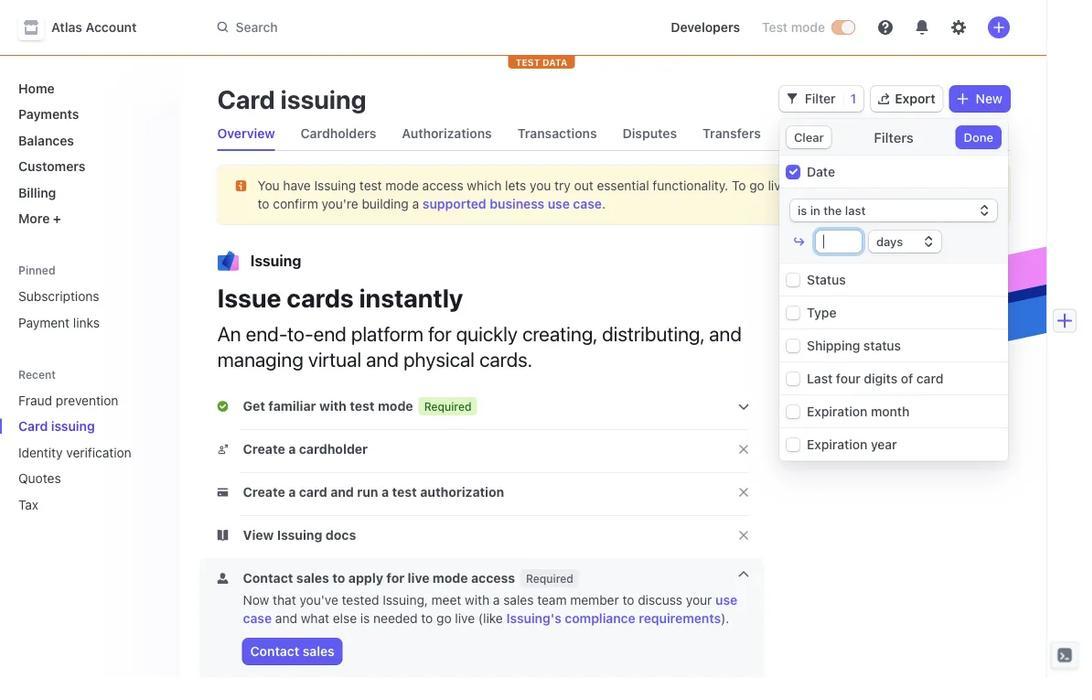 Task type: locate. For each thing, give the bounding box(es) containing it.
four
[[836, 371, 861, 386]]

core navigation links element
[[11, 73, 166, 233]]

card right the of
[[917, 371, 944, 386]]

lets
[[505, 178, 527, 193]]

0 vertical spatial card
[[217, 84, 275, 114]]

pinned navigation links element
[[11, 255, 170, 337]]

test up the building
[[360, 178, 382, 193]]

for inside dropdown button
[[387, 571, 405, 586]]

test inside dropdown button
[[350, 399, 375, 414]]

1 vertical spatial create
[[243, 485, 285, 500]]

to inside contact sales to apply for live mode access dropdown button
[[333, 571, 345, 586]]

go right to
[[750, 178, 765, 193]]

issuing up you're
[[314, 178, 356, 193]]

and down that
[[275, 611, 297, 626]]

team
[[537, 593, 567, 608]]

issuing up the issue
[[250, 252, 302, 270]]

0 vertical spatial contact
[[901, 188, 949, 203]]

mode up meet
[[433, 571, 468, 586]]

1 vertical spatial svg image
[[217, 444, 228, 455]]

0 vertical spatial expiration
[[807, 404, 868, 419]]

recent element
[[0, 385, 181, 519]]

0 vertical spatial access
[[423, 178, 464, 193]]

2 vertical spatial issuing
[[277, 528, 323, 543]]

0 horizontal spatial required
[[424, 400, 472, 413]]

contact sales to apply for live mode access button
[[217, 569, 519, 588]]

issuing up cardholders
[[281, 84, 367, 114]]

live down now that you've tested issuing, meet with a sales team member to discuss your
[[455, 611, 475, 626]]

svg image inside view issuing docs dropdown button
[[217, 530, 228, 541]]

to down meet
[[421, 611, 433, 626]]

contact for contact sales to apply for live mode access
[[243, 571, 293, 586]]

svg image
[[236, 180, 247, 191], [217, 444, 228, 455], [217, 530, 228, 541]]

0 vertical spatial live
[[408, 571, 430, 586]]

out
[[574, 178, 594, 193]]

supported business use case .
[[423, 196, 606, 211]]

1 vertical spatial go
[[437, 611, 452, 626]]

test
[[516, 57, 540, 67]]

you
[[258, 178, 280, 193]]

2 expiration from the top
[[807, 437, 868, 452]]

quickly
[[456, 321, 518, 345]]

month
[[871, 404, 910, 419]]

confirm
[[273, 196, 318, 211]]

test up cardholder
[[350, 399, 375, 414]]

None number field
[[816, 231, 862, 253]]

expiration for expiration year
[[807, 437, 868, 452]]

contact sales toolbar
[[243, 639, 750, 665]]

1 vertical spatial live
[[455, 611, 475, 626]]

0 vertical spatial case
[[573, 196, 602, 211]]

transfers
[[703, 126, 761, 141]]

tax
[[18, 497, 38, 512]]

live inside dropdown button
[[408, 571, 430, 586]]

(like
[[479, 611, 503, 626]]

access up supported
[[423, 178, 464, 193]]

card down create a cardholder
[[299, 485, 327, 500]]

type
[[807, 305, 837, 320]]

issuing inside dropdown button
[[277, 528, 323, 543]]

view issuing docs
[[243, 528, 356, 543]]

with right familiar at the bottom of the page
[[319, 399, 347, 414]]

1 vertical spatial case
[[243, 611, 272, 626]]

case down out
[[573, 196, 602, 211]]

account
[[86, 20, 137, 35]]

1 horizontal spatial issuing
[[281, 84, 367, 114]]

test data
[[516, 57, 568, 67]]

mode inside dropdown button
[[378, 399, 413, 414]]

tax link
[[11, 490, 141, 519]]

case down now
[[243, 611, 272, 626]]

1 horizontal spatial card
[[917, 371, 944, 386]]

an
[[217, 321, 241, 345]]

0 horizontal spatial live
[[408, 571, 430, 586]]

svg image left you
[[236, 180, 247, 191]]

expiration down four
[[807, 404, 868, 419]]

with inside dropdown button
[[319, 399, 347, 414]]

payment links
[[18, 315, 100, 330]]

needed
[[374, 611, 418, 626]]

mode inside dropdown button
[[433, 571, 468, 586]]

svg image left new
[[958, 93, 969, 104]]

use up ).
[[716, 593, 738, 608]]

mode up the building
[[386, 178, 419, 193]]

a up and what else is needed to go live (like issuing's compliance requirements ). at the bottom of page
[[493, 593, 500, 608]]

expiration for expiration month
[[807, 404, 868, 419]]

0 horizontal spatial for
[[387, 571, 405, 586]]

and
[[710, 321, 742, 345], [366, 347, 399, 371], [331, 485, 354, 500], [275, 611, 297, 626]]

create a cardholder button
[[217, 440, 372, 459]]

1 vertical spatial required
[[526, 572, 574, 585]]

live up issuing,
[[408, 571, 430, 586]]

contact up now
[[243, 571, 293, 586]]

a down create a cardholder dropdown button
[[289, 485, 296, 500]]

create
[[243, 442, 285, 457], [243, 485, 285, 500]]

svg image left view
[[217, 530, 228, 541]]

0 vertical spatial issuing
[[281, 84, 367, 114]]

for up physical
[[428, 321, 452, 345]]

and down platform
[[366, 347, 399, 371]]

1 horizontal spatial access
[[471, 571, 515, 586]]

now that you've tested issuing, meet with a sales team member to discuss your
[[243, 593, 716, 608]]

you're
[[322, 196, 358, 211]]

required for contact sales to apply for live mode access
[[526, 572, 574, 585]]

issuing,
[[383, 593, 428, 608]]

0 horizontal spatial issuing
[[51, 419, 95, 434]]

you've
[[300, 593, 338, 608]]

sales
[[952, 188, 985, 203]]

contact for contact sales
[[250, 644, 299, 659]]

required
[[424, 400, 472, 413], [526, 572, 574, 585]]

settings image
[[952, 20, 967, 35]]

0 vertical spatial card issuing
[[217, 84, 367, 114]]

developers
[[671, 20, 740, 35]]

mode
[[791, 20, 826, 35], [386, 178, 419, 193], [378, 399, 413, 414], [433, 571, 468, 586]]

last
[[807, 371, 833, 386]]

1 vertical spatial expiration
[[807, 437, 868, 452]]

else
[[333, 611, 357, 626]]

disputes link
[[616, 121, 685, 146]]

1
[[851, 91, 857, 106]]

0 horizontal spatial card
[[18, 419, 48, 434]]

contact inside dropdown button
[[243, 571, 293, 586]]

access inside you have issuing test mode access which lets you try out essential functionality. to go live, contact sales to confirm you're building a
[[423, 178, 464, 193]]

0 horizontal spatial go
[[437, 611, 452, 626]]

pinned element
[[11, 281, 166, 337]]

a right run
[[382, 485, 389, 500]]

1 vertical spatial card issuing
[[18, 419, 95, 434]]

0 vertical spatial for
[[428, 321, 452, 345]]

0 horizontal spatial card
[[299, 485, 327, 500]]

mode down physical
[[378, 399, 413, 414]]

mode right 'test'
[[791, 20, 826, 35]]

sales up you've
[[296, 571, 329, 586]]

for
[[428, 321, 452, 345], [387, 571, 405, 586]]

prevention
[[56, 393, 118, 408]]

a right the building
[[412, 196, 419, 211]]

to
[[732, 178, 746, 193]]

overview
[[217, 126, 275, 141]]

create inside create a cardholder dropdown button
[[243, 442, 285, 457]]

access
[[423, 178, 464, 193], [471, 571, 515, 586]]

cardholders
[[301, 126, 377, 141]]

1 horizontal spatial with
[[465, 593, 490, 608]]

filters
[[875, 129, 914, 145]]

expiration month
[[807, 404, 910, 419]]

issuing left docs
[[277, 528, 323, 543]]

of
[[901, 371, 914, 386]]

tab list
[[210, 117, 1010, 151]]

to
[[258, 196, 270, 211], [333, 571, 345, 586], [623, 593, 635, 608], [421, 611, 433, 626]]

create inside create a card and run a test authorization dropdown button
[[243, 485, 285, 500]]

go down meet
[[437, 611, 452, 626]]

svg image inside create a cardholder dropdown button
[[217, 444, 228, 455]]

2 vertical spatial svg image
[[217, 530, 228, 541]]

1 vertical spatial use
[[716, 593, 738, 608]]

card inside recent element
[[18, 419, 48, 434]]

contact
[[795, 178, 840, 193]]

1 horizontal spatial for
[[428, 321, 452, 345]]

help image
[[879, 20, 893, 35]]

go
[[750, 178, 765, 193], [437, 611, 452, 626]]

clear
[[794, 130, 824, 144]]

1 vertical spatial card
[[299, 485, 327, 500]]

0 vertical spatial create
[[243, 442, 285, 457]]

0 horizontal spatial access
[[423, 178, 464, 193]]

for up issuing,
[[387, 571, 405, 586]]

create down get
[[243, 442, 285, 457]]

overview link
[[210, 121, 282, 146]]

svg image left create a cardholder
[[217, 444, 228, 455]]

authorization
[[420, 485, 505, 500]]

svg image inside new link
[[958, 93, 969, 104]]

a inside create a cardholder dropdown button
[[289, 442, 296, 457]]

0 vertical spatial go
[[750, 178, 765, 193]]

test inside you have issuing test mode access which lets you try out essential functionality. to go live, contact sales to confirm you're building a
[[360, 178, 382, 193]]

to-
[[288, 321, 314, 345]]

a left cardholder
[[289, 442, 296, 457]]

required up team
[[526, 572, 574, 585]]

0 vertical spatial test
[[360, 178, 382, 193]]

payments link
[[11, 99, 166, 129]]

1 horizontal spatial card issuing
[[217, 84, 367, 114]]

2 create from the top
[[243, 485, 285, 500]]

to down you
[[258, 196, 270, 211]]

1 vertical spatial access
[[471, 571, 515, 586]]

0 horizontal spatial case
[[243, 611, 272, 626]]

payments
[[18, 107, 79, 122]]

Search text field
[[206, 11, 642, 44]]

1 vertical spatial test
[[350, 399, 375, 414]]

supported
[[423, 196, 487, 211]]

svg image inside contact sales to apply for live mode access dropdown button
[[217, 573, 228, 584]]

contact left sales
[[901, 188, 949, 203]]

2 vertical spatial contact
[[250, 644, 299, 659]]

svg image inside create a card and run a test authorization dropdown button
[[217, 487, 228, 498]]

recent
[[18, 368, 56, 381]]

1 horizontal spatial use
[[716, 593, 738, 608]]

case inside use case
[[243, 611, 272, 626]]

sales right date on the top right
[[844, 178, 874, 193]]

which
[[467, 178, 502, 193]]

for inside issue cards instantly an end-to-end platform for quickly creating, distributing, and managing virtual and physical cards.
[[428, 321, 452, 345]]

test mode
[[762, 20, 826, 35]]

cardholder
[[299, 442, 368, 457]]

done button
[[957, 126, 1001, 148]]

meet
[[432, 593, 462, 608]]

test
[[360, 178, 382, 193], [350, 399, 375, 414], [392, 485, 417, 500]]

expiration down expiration month
[[807, 437, 868, 452]]

1 vertical spatial for
[[387, 571, 405, 586]]

and what else is needed to go live (like issuing's compliance requirements ).
[[272, 611, 730, 626]]

quotes link
[[11, 464, 141, 493]]

0 vertical spatial card
[[917, 371, 944, 386]]

1 expiration from the top
[[807, 404, 868, 419]]

svg image up view issuing docs dropdown button
[[217, 487, 228, 498]]

1 vertical spatial issuing
[[250, 252, 302, 270]]

svg image
[[787, 93, 798, 104], [958, 93, 969, 104], [217, 401, 228, 412], [217, 487, 228, 498], [217, 573, 228, 584]]

card down fraud
[[18, 419, 48, 434]]

2 vertical spatial test
[[392, 485, 417, 500]]

use down try
[[548, 196, 570, 211]]

contact sales
[[901, 188, 985, 203]]

1 horizontal spatial case
[[573, 196, 602, 211]]

0 vertical spatial use
[[548, 196, 570, 211]]

authorizations
[[402, 126, 492, 141]]

0 vertical spatial required
[[424, 400, 472, 413]]

1 horizontal spatial required
[[526, 572, 574, 585]]

1 vertical spatial issuing
[[51, 419, 95, 434]]

instantly
[[359, 282, 463, 313]]

contact
[[901, 188, 949, 203], [243, 571, 293, 586], [250, 644, 299, 659]]

and left run
[[331, 485, 354, 500]]

card issuing down 'fraud prevention'
[[18, 419, 95, 434]]

card issuing inside recent element
[[18, 419, 95, 434]]

home
[[18, 81, 55, 96]]

card issuing up overview
[[217, 84, 367, 114]]

0 vertical spatial with
[[319, 399, 347, 414]]

svg image down view issuing docs dropdown button
[[217, 573, 228, 584]]

to left apply
[[333, 571, 345, 586]]

0 horizontal spatial with
[[319, 399, 347, 414]]

sales down what
[[303, 644, 335, 659]]

with up (like
[[465, 593, 490, 608]]

1 create from the top
[[243, 442, 285, 457]]

access up now that you've tested issuing, meet with a sales team member to discuss your
[[471, 571, 515, 586]]

1 vertical spatial card
[[18, 419, 48, 434]]

test right run
[[392, 485, 417, 500]]

create up view
[[243, 485, 285, 500]]

contact down that
[[250, 644, 299, 659]]

0 vertical spatial issuing
[[314, 178, 356, 193]]

card up overview
[[217, 84, 275, 114]]

1 vertical spatial contact
[[243, 571, 293, 586]]

issuing up identity verification
[[51, 419, 95, 434]]

svg image inside get familiar with test mode dropdown button
[[217, 401, 228, 412]]

0 horizontal spatial card issuing
[[18, 419, 95, 434]]

svg image left get
[[217, 401, 228, 412]]

data
[[543, 57, 568, 67]]

1 horizontal spatial go
[[750, 178, 765, 193]]

1 horizontal spatial card
[[217, 84, 275, 114]]

required down physical
[[424, 400, 472, 413]]

contact inside toolbar
[[250, 644, 299, 659]]



Task type: vqa. For each thing, say whether or not it's contained in the screenshot.
EXPIRATION YEAR
yes



Task type: describe. For each thing, give the bounding box(es) containing it.
).
[[721, 611, 730, 626]]

verification
[[66, 445, 132, 460]]

use case
[[243, 593, 738, 626]]

fraud prevention
[[18, 393, 118, 408]]

issue cards instantly an end-to-end platform for quickly creating, distributing, and managing virtual and physical cards.
[[217, 282, 742, 371]]

sales inside toolbar
[[303, 644, 335, 659]]

test for with
[[350, 399, 375, 414]]

fraud
[[18, 393, 52, 408]]

tested
[[342, 593, 379, 608]]

subscriptions link
[[11, 281, 166, 311]]

shipping status
[[807, 338, 902, 353]]

contact for contact sales
[[901, 188, 949, 203]]

svg image for get familiar with test mode
[[217, 401, 228, 412]]

what
[[301, 611, 330, 626]]

cardholders link
[[293, 121, 384, 146]]

end
[[314, 321, 347, 345]]

subscriptions
[[18, 289, 99, 304]]

use case link
[[243, 593, 738, 626]]

recent navigation links element
[[0, 359, 181, 519]]

developers link
[[664, 13, 748, 42]]

get
[[243, 399, 265, 414]]

quotes
[[18, 471, 61, 486]]

svg image for contact sales to apply for live mode access
[[217, 573, 228, 584]]

issuing inside recent element
[[51, 419, 95, 434]]

to inside you have issuing test mode access which lets you try out essential functionality. to go live, contact sales to confirm you're building a
[[258, 196, 270, 211]]

new
[[976, 91, 1003, 106]]

view issuing docs button
[[217, 526, 360, 545]]

supported business use case link
[[423, 196, 602, 211]]

creating,
[[523, 321, 598, 345]]

svg image for view issuing docs
[[217, 530, 228, 541]]

view
[[243, 528, 274, 543]]

essential
[[597, 178, 650, 193]]

tab list containing overview
[[210, 117, 1010, 151]]

svg image for new
[[958, 93, 969, 104]]

required for get familiar with test mode
[[424, 400, 472, 413]]

and right distributing,
[[710, 321, 742, 345]]

1 vertical spatial with
[[465, 593, 490, 608]]

card issuing link
[[11, 411, 141, 441]]

fraud prevention link
[[11, 385, 141, 415]]

contact sales to apply for live mode access
[[243, 571, 515, 586]]

end-
[[246, 321, 288, 345]]

transactions link
[[510, 121, 605, 146]]

access inside contact sales to apply for live mode access dropdown button
[[471, 571, 515, 586]]

date
[[807, 164, 836, 179]]

physical
[[404, 347, 475, 371]]

status
[[864, 338, 902, 353]]

create for create a cardholder
[[243, 442, 285, 457]]

test inside dropdown button
[[392, 485, 417, 500]]

create for create a card and run a test authorization
[[243, 485, 285, 500]]

go inside you have issuing test mode access which lets you try out essential functionality. to go live, contact sales to confirm you're building a
[[750, 178, 765, 193]]

to up issuing's compliance requirements link
[[623, 593, 635, 608]]

Search search field
[[206, 11, 642, 44]]

filter
[[805, 91, 836, 106]]

identity verification
[[18, 445, 132, 460]]

+
[[53, 211, 61, 226]]

docs
[[326, 528, 356, 543]]

svg image for create a cardholder
[[217, 444, 228, 455]]

contact sales link
[[243, 639, 342, 665]]

export button
[[872, 86, 943, 112]]

distributing,
[[602, 321, 705, 345]]

sales inside you have issuing test mode access which lets you try out essential functionality. to go live, contact sales to confirm you're building a
[[844, 178, 874, 193]]

get familiar with test mode button
[[217, 397, 417, 416]]

atlas account
[[51, 20, 137, 35]]

you have issuing test mode access which lets you try out essential functionality. to go live, contact sales to confirm you're building a
[[258, 178, 874, 211]]

mode inside you have issuing test mode access which lets you try out essential functionality. to go live, contact sales to confirm you're building a
[[386, 178, 419, 193]]

platform
[[351, 321, 424, 345]]

member
[[570, 593, 619, 608]]

create a card and run a test authorization
[[243, 485, 505, 500]]

your
[[686, 593, 712, 608]]

create a cardholder
[[243, 442, 368, 457]]

more
[[18, 211, 50, 226]]

managing
[[217, 347, 304, 371]]

transactions
[[518, 126, 597, 141]]

links
[[73, 315, 100, 330]]

payment links link
[[11, 308, 166, 337]]

get familiar with test mode
[[243, 399, 413, 414]]

svg image left "filter"
[[787, 93, 798, 104]]

0 horizontal spatial use
[[548, 196, 570, 211]]

try
[[555, 178, 571, 193]]

use inside use case
[[716, 593, 738, 608]]

.
[[602, 196, 606, 211]]

balances link
[[11, 125, 166, 155]]

search
[[236, 19, 278, 35]]

identity
[[18, 445, 63, 460]]

sales inside dropdown button
[[296, 571, 329, 586]]

transfers link
[[696, 121, 769, 146]]

familiar
[[269, 399, 316, 414]]

shipping
[[807, 338, 861, 353]]

1 horizontal spatial live
[[455, 611, 475, 626]]

card inside create a card and run a test authorization dropdown button
[[299, 485, 327, 500]]

issuing inside you have issuing test mode access which lets you try out essential functionality. to go live, contact sales to confirm you're building a
[[314, 178, 356, 193]]

building
[[362, 196, 409, 211]]

contact sales
[[250, 644, 335, 659]]

issuing's compliance requirements link
[[507, 611, 721, 626]]

sales up issuing's
[[504, 593, 534, 608]]

pinned
[[18, 264, 55, 277]]

issuing's
[[507, 611, 562, 626]]

export
[[895, 91, 936, 106]]

svg image for create a card and run a test authorization
[[217, 487, 228, 498]]

compliance
[[565, 611, 636, 626]]

test for issuing
[[360, 178, 382, 193]]

atlas
[[51, 20, 82, 35]]

and inside dropdown button
[[331, 485, 354, 500]]

0 vertical spatial svg image
[[236, 180, 247, 191]]

status
[[807, 272, 846, 287]]

payment
[[18, 315, 70, 330]]

discuss
[[638, 593, 683, 608]]

a inside you have issuing test mode access which lets you try out essential functionality. to go live, contact sales to confirm you're building a
[[412, 196, 419, 211]]

billing
[[18, 185, 56, 200]]



